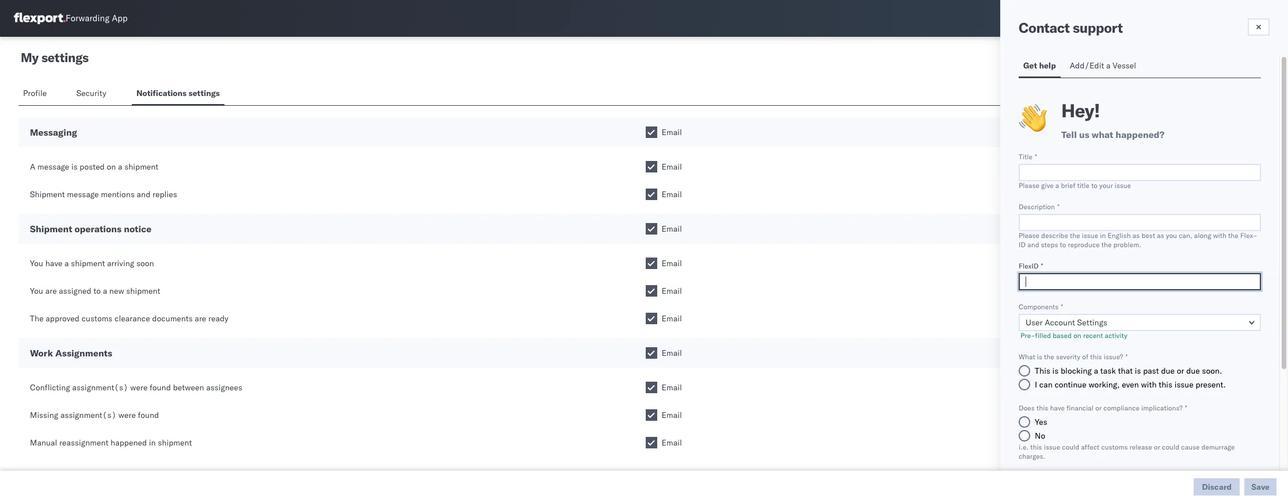 Task type: locate. For each thing, give the bounding box(es) containing it.
1 due from the left
[[1161, 366, 1175, 377]]

and right id
[[1028, 241, 1040, 249]]

as left best
[[1133, 231, 1140, 240]]

1 horizontal spatial to
[[1060, 241, 1066, 249]]

👋
[[1019, 101, 1047, 136]]

9 email from the top
[[662, 383, 682, 393]]

assignment(s) up 'reassignment'
[[60, 410, 116, 421]]

0 vertical spatial and
[[137, 189, 150, 200]]

0 vertical spatial or
[[1177, 366, 1185, 377]]

the up this
[[1044, 353, 1055, 362]]

found down the conflicting assignment(s) were found between assignees
[[138, 410, 159, 421]]

shipment
[[30, 189, 65, 200], [30, 223, 72, 235]]

1 horizontal spatial or
[[1154, 443, 1161, 452]]

2 you from the top
[[30, 286, 43, 296]]

* right flexid
[[1041, 262, 1043, 271]]

support
[[1073, 19, 1123, 36]]

0 horizontal spatial settings
[[41, 50, 89, 66]]

3 email from the top
[[662, 189, 682, 200]]

2 please from the top
[[1019, 231, 1040, 240]]

0 vertical spatial are
[[45, 286, 57, 296]]

cause
[[1182, 443, 1200, 452]]

settings inside button
[[189, 88, 220, 98]]

is right what
[[1037, 353, 1043, 362]]

forwarding app link
[[14, 13, 128, 24]]

customs
[[82, 314, 112, 324], [1102, 443, 1128, 452]]

8 email from the top
[[662, 348, 682, 359]]

issue down no in the right of the page
[[1044, 443, 1061, 452]]

0 horizontal spatial on
[[107, 162, 116, 172]]

can
[[1040, 380, 1053, 390]]

1 horizontal spatial on
[[1074, 332, 1082, 340]]

1 vertical spatial or
[[1096, 404, 1102, 413]]

could left cause
[[1162, 443, 1180, 452]]

does
[[1019, 404, 1035, 413]]

email
[[662, 127, 682, 138], [662, 162, 682, 172], [662, 189, 682, 200], [662, 224, 682, 234], [662, 258, 682, 269], [662, 286, 682, 296], [662, 314, 682, 324], [662, 348, 682, 359], [662, 383, 682, 393], [662, 410, 682, 421], [662, 438, 682, 448]]

* for description *
[[1058, 203, 1060, 211]]

charges.
[[1019, 453, 1046, 461]]

title
[[1078, 181, 1090, 190]]

were for missing
[[118, 410, 136, 421]]

are left the assigned
[[45, 286, 57, 296]]

0 vertical spatial found
[[150, 383, 171, 393]]

None text field
[[1019, 164, 1261, 181]]

notice
[[124, 223, 151, 235]]

that
[[1118, 366, 1133, 377]]

shipment right new
[[126, 286, 160, 296]]

new
[[109, 286, 124, 296]]

1 as from the left
[[1133, 231, 1140, 240]]

please left give
[[1019, 181, 1040, 190]]

were up "happened"
[[118, 410, 136, 421]]

security
[[76, 88, 106, 98]]

due left soon.
[[1187, 366, 1200, 377]]

message right a
[[37, 162, 69, 172]]

in right "happened"
[[149, 438, 156, 448]]

a right give
[[1056, 181, 1059, 190]]

with
[[1213, 231, 1227, 240], [1141, 380, 1157, 390]]

settings right the my
[[41, 50, 89, 66]]

what
[[1092, 129, 1114, 140]]

1 vertical spatial are
[[195, 314, 206, 324]]

notifications settings button
[[132, 83, 224, 105]]

this
[[1090, 353, 1102, 362], [1159, 380, 1173, 390], [1037, 404, 1049, 413], [1031, 443, 1042, 452]]

found left between
[[150, 383, 171, 393]]

1 vertical spatial have
[[1050, 404, 1065, 413]]

* for components *
[[1061, 303, 1063, 311]]

* right title
[[1035, 153, 1037, 161]]

conflicting
[[30, 383, 70, 393]]

1 horizontal spatial in
[[1100, 231, 1106, 240]]

with inside please describe the issue in english as best as you can, along with the flex- id and steps to reproduce the problem.
[[1213, 231, 1227, 240]]

work
[[30, 348, 53, 359]]

on right based
[[1074, 332, 1082, 340]]

issue?
[[1104, 353, 1123, 362]]

this up charges. at bottom
[[1031, 443, 1042, 452]]

1 horizontal spatial settings
[[189, 88, 220, 98]]

tell us what happened?
[[1062, 129, 1165, 140]]

with down past
[[1141, 380, 1157, 390]]

please describe the issue in english as best as you can, along with the flex- id and steps to reproduce the problem.
[[1019, 231, 1258, 249]]

0 horizontal spatial are
[[45, 286, 57, 296]]

please inside please describe the issue in english as best as you can, along with the flex- id and steps to reproduce the problem.
[[1019, 231, 1040, 240]]

message for a
[[37, 162, 69, 172]]

0 horizontal spatial and
[[137, 189, 150, 200]]

0 vertical spatial assignment(s)
[[72, 383, 128, 393]]

to down describe
[[1060, 241, 1066, 249]]

1 horizontal spatial as
[[1157, 231, 1164, 240]]

0 vertical spatial with
[[1213, 231, 1227, 240]]

this up yes
[[1037, 404, 1049, 413]]

settings
[[41, 50, 89, 66], [189, 88, 220, 98]]

1 email from the top
[[662, 127, 682, 138]]

even
[[1122, 380, 1139, 390]]

could left the affect
[[1062, 443, 1080, 452]]

to left new
[[93, 286, 101, 296]]

0 vertical spatial you
[[30, 258, 43, 269]]

happened?
[[1116, 129, 1165, 140]]

posted
[[80, 162, 105, 172]]

6 email from the top
[[662, 286, 682, 296]]

email for messaging
[[662, 127, 682, 138]]

0 vertical spatial settings
[[41, 50, 89, 66]]

have up the assigned
[[45, 258, 62, 269]]

a left the vessel
[[1106, 60, 1111, 71]]

work assignments
[[30, 348, 112, 359]]

2 shipment from the top
[[30, 223, 72, 235]]

as left you
[[1157, 231, 1164, 240]]

email for you are assigned to a new shipment
[[662, 286, 682, 296]]

0 horizontal spatial customs
[[82, 314, 112, 324]]

please give a brief title to your issue
[[1019, 181, 1131, 190]]

1 please from the top
[[1019, 181, 1040, 190]]

were left between
[[130, 383, 148, 393]]

2 horizontal spatial to
[[1092, 181, 1098, 190]]

is right that
[[1135, 366, 1141, 377]]

my settings
[[21, 50, 89, 66]]

id
[[1019, 241, 1026, 249]]

1 shipment from the top
[[30, 189, 65, 200]]

settings right the notifications
[[189, 88, 220, 98]]

app
[[112, 13, 128, 24]]

1 horizontal spatial with
[[1213, 231, 1227, 240]]

are left ready
[[195, 314, 206, 324]]

steps
[[1041, 241, 1058, 249]]

1 vertical spatial to
[[1060, 241, 1066, 249]]

1 vertical spatial and
[[1028, 241, 1040, 249]]

please up id
[[1019, 231, 1040, 240]]

to right title
[[1092, 181, 1098, 190]]

None checkbox
[[646, 189, 657, 200], [646, 313, 657, 325], [646, 410, 657, 421], [646, 189, 657, 200], [646, 313, 657, 325], [646, 410, 657, 421]]

found
[[150, 383, 171, 393], [138, 410, 159, 421]]

None text field
[[1019, 214, 1261, 231], [1019, 273, 1261, 291], [1019, 214, 1261, 231], [1019, 273, 1261, 291]]

ready
[[208, 314, 229, 324]]

forwarding app
[[66, 13, 128, 24]]

0 vertical spatial shipment
[[30, 189, 65, 200]]

1 horizontal spatial are
[[195, 314, 206, 324]]

1 vertical spatial you
[[30, 286, 43, 296]]

shipment right "happened"
[[158, 438, 192, 448]]

have
[[45, 258, 62, 269], [1050, 404, 1065, 413]]

flexid
[[1019, 262, 1039, 271]]

4 email from the top
[[662, 224, 682, 234]]

email for a message is posted on a shipment
[[662, 162, 682, 172]]

1 could from the left
[[1062, 443, 1080, 452]]

a inside button
[[1106, 60, 1111, 71]]

a up the assigned
[[65, 258, 69, 269]]

0 vertical spatial to
[[1092, 181, 1098, 190]]

implications?
[[1142, 404, 1183, 413]]

1 vertical spatial please
[[1019, 231, 1040, 240]]

0 vertical spatial message
[[37, 162, 69, 172]]

1 vertical spatial settings
[[189, 88, 220, 98]]

1 vertical spatial were
[[118, 410, 136, 421]]

0 horizontal spatial have
[[45, 258, 62, 269]]

11 email from the top
[[662, 438, 682, 448]]

a message is posted on a shipment
[[30, 162, 158, 172]]

1 vertical spatial found
[[138, 410, 159, 421]]

please for please give a brief title to your issue
[[1019, 181, 1040, 190]]

issue right the your on the top of the page
[[1115, 181, 1131, 190]]

flexid *
[[1019, 262, 1043, 271]]

and left replies
[[137, 189, 150, 200]]

0 vertical spatial please
[[1019, 181, 1040, 190]]

due
[[1161, 366, 1175, 377], [1187, 366, 1200, 377]]

0 vertical spatial on
[[107, 162, 116, 172]]

get
[[1024, 60, 1037, 71]]

assignments
[[55, 348, 112, 359]]

assigned
[[59, 286, 91, 296]]

1 horizontal spatial due
[[1187, 366, 1200, 377]]

as
[[1133, 231, 1140, 240], [1157, 231, 1164, 240]]

1 horizontal spatial and
[[1028, 241, 1040, 249]]

a up the mentions
[[118, 162, 122, 172]]

in inside please describe the issue in english as best as you can, along with the flex- id and steps to reproduce the problem.
[[1100, 231, 1106, 240]]

shipment operations notice
[[30, 223, 151, 235]]

i can continue working, even with this issue present.
[[1035, 380, 1226, 390]]

1 vertical spatial assignment(s)
[[60, 410, 116, 421]]

assignment(s)
[[72, 383, 128, 393], [60, 410, 116, 421]]

you for you have a shipment arriving soon
[[30, 258, 43, 269]]

customs right the affect
[[1102, 443, 1128, 452]]

or right past
[[1177, 366, 1185, 377]]

0 horizontal spatial as
[[1133, 231, 1140, 240]]

issue
[[1115, 181, 1131, 190], [1082, 231, 1098, 240], [1175, 380, 1194, 390], [1044, 443, 1061, 452]]

shipment message mentions and replies
[[30, 189, 177, 200]]

User Account Settings text field
[[1019, 314, 1261, 332]]

on right posted
[[107, 162, 116, 172]]

message for shipment
[[67, 189, 99, 200]]

email for shipment message mentions and replies
[[662, 189, 682, 200]]

please for please describe the issue in english as best as you can, along with the flex- id and steps to reproduce the problem.
[[1019, 231, 1040, 240]]

contact support
[[1019, 19, 1123, 36]]

your
[[1100, 181, 1113, 190]]

you for you are assigned to a new shipment
[[30, 286, 43, 296]]

the left flex-
[[1229, 231, 1239, 240]]

message down posted
[[67, 189, 99, 200]]

in left english
[[1100, 231, 1106, 240]]

due right past
[[1161, 366, 1175, 377]]

to
[[1092, 181, 1098, 190], [1060, 241, 1066, 249], [93, 286, 101, 296]]

describe
[[1041, 231, 1068, 240]]

1 vertical spatial shipment
[[30, 223, 72, 235]]

1 you from the top
[[30, 258, 43, 269]]

with right along
[[1213, 231, 1227, 240]]

have left financial
[[1050, 404, 1065, 413]]

or right financial
[[1096, 404, 1102, 413]]

the down english
[[1102, 241, 1112, 249]]

issue up reproduce
[[1082, 231, 1098, 240]]

hey!
[[1062, 99, 1100, 122]]

were for conflicting
[[130, 383, 148, 393]]

0 vertical spatial have
[[45, 258, 62, 269]]

0 vertical spatial in
[[1100, 231, 1106, 240]]

of
[[1082, 353, 1089, 362]]

1 horizontal spatial customs
[[1102, 443, 1128, 452]]

please
[[1019, 181, 1040, 190], [1019, 231, 1040, 240]]

shipment left operations
[[30, 223, 72, 235]]

profile button
[[18, 83, 53, 105]]

clearance
[[115, 314, 150, 324]]

add/edit
[[1070, 60, 1104, 71]]

demurrage
[[1202, 443, 1235, 452]]

task
[[1101, 366, 1116, 377]]

shipment down a
[[30, 189, 65, 200]]

5 email from the top
[[662, 258, 682, 269]]

2 vertical spatial or
[[1154, 443, 1161, 452]]

mentions
[[101, 189, 135, 200]]

2 as from the left
[[1157, 231, 1164, 240]]

or right release on the right bottom of page
[[1154, 443, 1161, 452]]

2 vertical spatial to
[[93, 286, 101, 296]]

compliance
[[1104, 404, 1140, 413]]

title *
[[1019, 153, 1037, 161]]

10 email from the top
[[662, 410, 682, 421]]

* right description
[[1058, 203, 1060, 211]]

components
[[1019, 303, 1059, 311]]

pre-filled based on recent activity
[[1019, 332, 1128, 340]]

a
[[1106, 60, 1111, 71], [118, 162, 122, 172], [1056, 181, 1059, 190], [65, 258, 69, 269], [103, 286, 107, 296], [1094, 366, 1099, 377]]

shipment
[[124, 162, 158, 172], [71, 258, 105, 269], [126, 286, 160, 296], [158, 438, 192, 448]]

email for you have a shipment arriving soon
[[662, 258, 682, 269]]

Search Shipments (/) text field
[[1068, 10, 1179, 27]]

1 vertical spatial in
[[149, 438, 156, 448]]

1 horizontal spatial could
[[1162, 443, 1180, 452]]

0 horizontal spatial could
[[1062, 443, 1080, 452]]

7 email from the top
[[662, 314, 682, 324]]

1 vertical spatial customs
[[1102, 443, 1128, 452]]

assignment(s) up missing assignment(s) were found at the left of the page
[[72, 383, 128, 393]]

None checkbox
[[646, 127, 657, 138], [646, 161, 657, 173], [646, 223, 657, 235], [646, 258, 657, 269], [646, 286, 657, 297], [646, 348, 657, 359], [646, 382, 657, 394], [646, 438, 657, 449], [646, 127, 657, 138], [646, 161, 657, 173], [646, 223, 657, 235], [646, 258, 657, 269], [646, 286, 657, 297], [646, 348, 657, 359], [646, 382, 657, 394], [646, 438, 657, 449]]

2 email from the top
[[662, 162, 682, 172]]

2 horizontal spatial or
[[1177, 366, 1185, 377]]

1 vertical spatial message
[[67, 189, 99, 200]]

customs down you are assigned to a new shipment
[[82, 314, 112, 324]]

add/edit a vessel button
[[1065, 55, 1144, 78]]

shipment up you are assigned to a new shipment
[[71, 258, 105, 269]]

0 vertical spatial were
[[130, 383, 148, 393]]

on
[[107, 162, 116, 172], [1074, 332, 1082, 340]]

shipment for shipment operations notice
[[30, 223, 72, 235]]

0 horizontal spatial with
[[1141, 380, 1157, 390]]

* right components
[[1061, 303, 1063, 311]]

is left posted
[[71, 162, 78, 172]]

0 horizontal spatial due
[[1161, 366, 1175, 377]]

0 horizontal spatial to
[[93, 286, 101, 296]]



Task type: vqa. For each thing, say whether or not it's contained in the screenshot.
"Email" associated with Work Assignments
yes



Task type: describe. For each thing, give the bounding box(es) containing it.
email for conflicting assignment(s) were found between assignees
[[662, 383, 682, 393]]

present.
[[1196, 380, 1226, 390]]

messaging
[[30, 127, 77, 138]]

1 horizontal spatial have
[[1050, 404, 1065, 413]]

or inside the i.e. this issue could affect customs release or could cause demurrage charges.
[[1154, 443, 1161, 452]]

customs inside the i.e. this issue could affect customs release or could cause demurrage charges.
[[1102, 443, 1128, 452]]

conflicting assignment(s) were found between assignees
[[30, 383, 242, 393]]

this is blocking a task that is past due or due soon.
[[1035, 366, 1223, 377]]

a
[[30, 162, 35, 172]]

email for work assignments
[[662, 348, 682, 359]]

can,
[[1179, 231, 1193, 240]]

description *
[[1019, 203, 1060, 211]]

soon.
[[1202, 366, 1223, 377]]

what
[[1019, 353, 1035, 362]]

does this have financial or compliance implications? *
[[1019, 404, 1187, 413]]

working,
[[1089, 380, 1120, 390]]

yes
[[1035, 417, 1048, 428]]

shipment up replies
[[124, 162, 158, 172]]

assignees
[[206, 383, 242, 393]]

missing assignment(s) were found
[[30, 410, 159, 421]]

2 could from the left
[[1162, 443, 1180, 452]]

you
[[1166, 231, 1177, 240]]

issue inside the i.e. this issue could affect customs release or could cause demurrage charges.
[[1044, 443, 1061, 452]]

os
[[1256, 14, 1267, 22]]

a left new
[[103, 286, 107, 296]]

components *
[[1019, 303, 1063, 311]]

0 horizontal spatial or
[[1096, 404, 1102, 413]]

* right implications?
[[1185, 404, 1187, 413]]

approved
[[46, 314, 79, 324]]

financial
[[1067, 404, 1094, 413]]

this
[[1035, 366, 1051, 377]]

contact
[[1019, 19, 1070, 36]]

manual
[[30, 438, 57, 448]]

filled
[[1035, 332, 1051, 340]]

tell
[[1062, 129, 1077, 140]]

i.e.
[[1019, 443, 1029, 452]]

missing
[[30, 410, 58, 421]]

1 vertical spatial on
[[1074, 332, 1082, 340]]

a left task
[[1094, 366, 1099, 377]]

the
[[30, 314, 44, 324]]

affect
[[1081, 443, 1100, 452]]

issue inside please describe the issue in english as best as you can, along with the flex- id and steps to reproduce the problem.
[[1082, 231, 1098, 240]]

title
[[1019, 153, 1033, 161]]

1 vertical spatial with
[[1141, 380, 1157, 390]]

found for missing assignment(s) were found
[[138, 410, 159, 421]]

you are assigned to a new shipment
[[30, 286, 160, 296]]

get help
[[1024, 60, 1056, 71]]

along
[[1194, 231, 1212, 240]]

based
[[1053, 332, 1072, 340]]

past
[[1143, 366, 1159, 377]]

0 vertical spatial customs
[[82, 314, 112, 324]]

description
[[1019, 203, 1055, 211]]

is right this
[[1053, 366, 1059, 377]]

help
[[1039, 60, 1056, 71]]

the up reproduce
[[1070, 231, 1080, 240]]

reassignment
[[59, 438, 108, 448]]

us
[[1079, 129, 1090, 140]]

email for shipment operations notice
[[662, 224, 682, 234]]

manual reassignment happened in shipment
[[30, 438, 192, 448]]

documents
[[152, 314, 193, 324]]

best
[[1142, 231, 1156, 240]]

continue
[[1055, 380, 1087, 390]]

give
[[1041, 181, 1054, 190]]

flexport. image
[[14, 13, 66, 24]]

* for title *
[[1035, 153, 1037, 161]]

profile
[[23, 88, 47, 98]]

recent
[[1083, 332, 1103, 340]]

* for flexid *
[[1041, 262, 1043, 271]]

this right of
[[1090, 353, 1102, 362]]

* right the issue?
[[1126, 353, 1128, 362]]

i.e. this issue could affect customs release or could cause demurrage charges.
[[1019, 443, 1235, 461]]

shipment for shipment message mentions and replies
[[30, 189, 65, 200]]

settings for notifications settings
[[189, 88, 220, 98]]

email for manual reassignment happened in shipment
[[662, 438, 682, 448]]

this down past
[[1159, 380, 1173, 390]]

activity
[[1105, 332, 1128, 340]]

english
[[1108, 231, 1131, 240]]

to inside please describe the issue in english as best as you can, along with the flex- id and steps to reproduce the problem.
[[1060, 241, 1066, 249]]

pre-
[[1021, 332, 1035, 340]]

brief
[[1061, 181, 1076, 190]]

and inside please describe the issue in english as best as you can, along with the flex- id and steps to reproduce the problem.
[[1028, 241, 1040, 249]]

security button
[[72, 83, 113, 105]]

notifications settings
[[136, 88, 220, 98]]

flex-
[[1241, 231, 1258, 240]]

issue left present.
[[1175, 380, 1194, 390]]

assignment(s) for conflicting
[[72, 383, 128, 393]]

problem.
[[1114, 241, 1142, 249]]

settings for my settings
[[41, 50, 89, 66]]

email for the approved customs clearance documents are ready
[[662, 314, 682, 324]]

assignment(s) for missing
[[60, 410, 116, 421]]

reproduce
[[1068, 241, 1100, 249]]

this inside the i.e. this issue could affect customs release or could cause demurrage charges.
[[1031, 443, 1042, 452]]

arriving
[[107, 258, 134, 269]]

forwarding
[[66, 13, 110, 24]]

add/edit a vessel
[[1070, 60, 1137, 71]]

2 due from the left
[[1187, 366, 1200, 377]]

found for conflicting assignment(s) were found between assignees
[[150, 383, 171, 393]]

no
[[1035, 431, 1046, 442]]

blocking
[[1061, 366, 1092, 377]]

0 horizontal spatial in
[[149, 438, 156, 448]]

notifications
[[136, 88, 187, 98]]

email for missing assignment(s) were found
[[662, 410, 682, 421]]

replies
[[153, 189, 177, 200]]

release
[[1130, 443, 1152, 452]]



